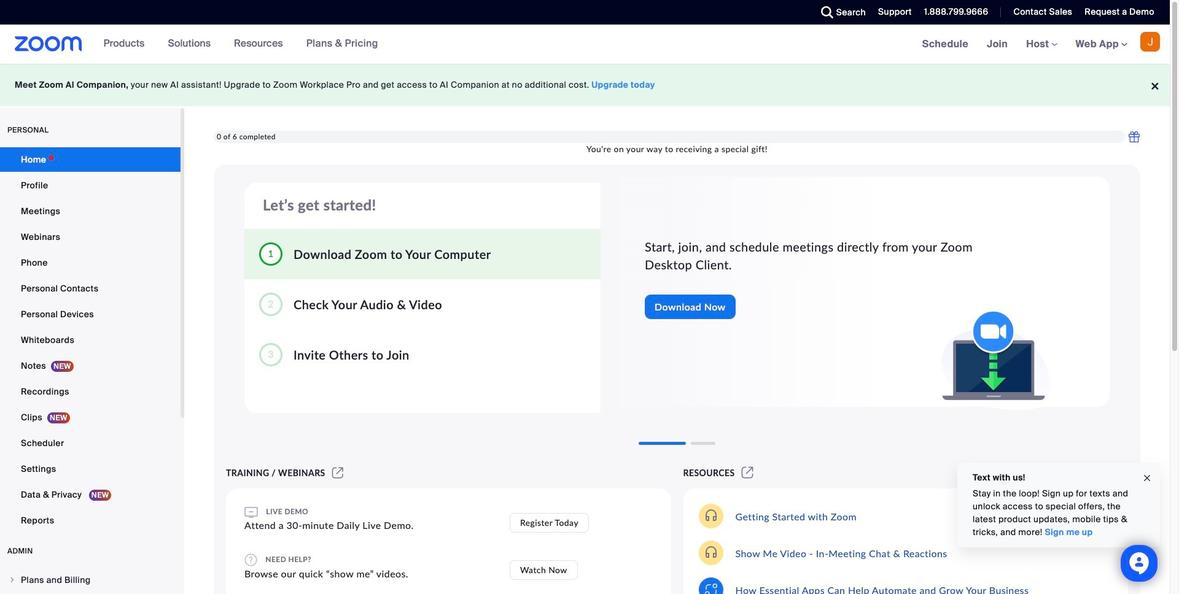 Task type: describe. For each thing, give the bounding box(es) containing it.
window new image
[[330, 468, 345, 479]]

window new image
[[740, 468, 756, 479]]

personal menu menu
[[0, 147, 181, 534]]

zoom logo image
[[15, 36, 82, 52]]



Task type: locate. For each thing, give the bounding box(es) containing it.
product information navigation
[[94, 25, 388, 64]]

right image
[[9, 577, 16, 584]]

footer
[[0, 64, 1170, 106]]

close image
[[1143, 471, 1152, 486]]

meetings navigation
[[913, 25, 1170, 64]]

banner
[[0, 25, 1170, 64]]

profile picture image
[[1141, 32, 1160, 52]]

menu item
[[0, 569, 181, 592]]



Task type: vqa. For each thing, say whether or not it's contained in the screenshot.
'Zoom Logo'
yes



